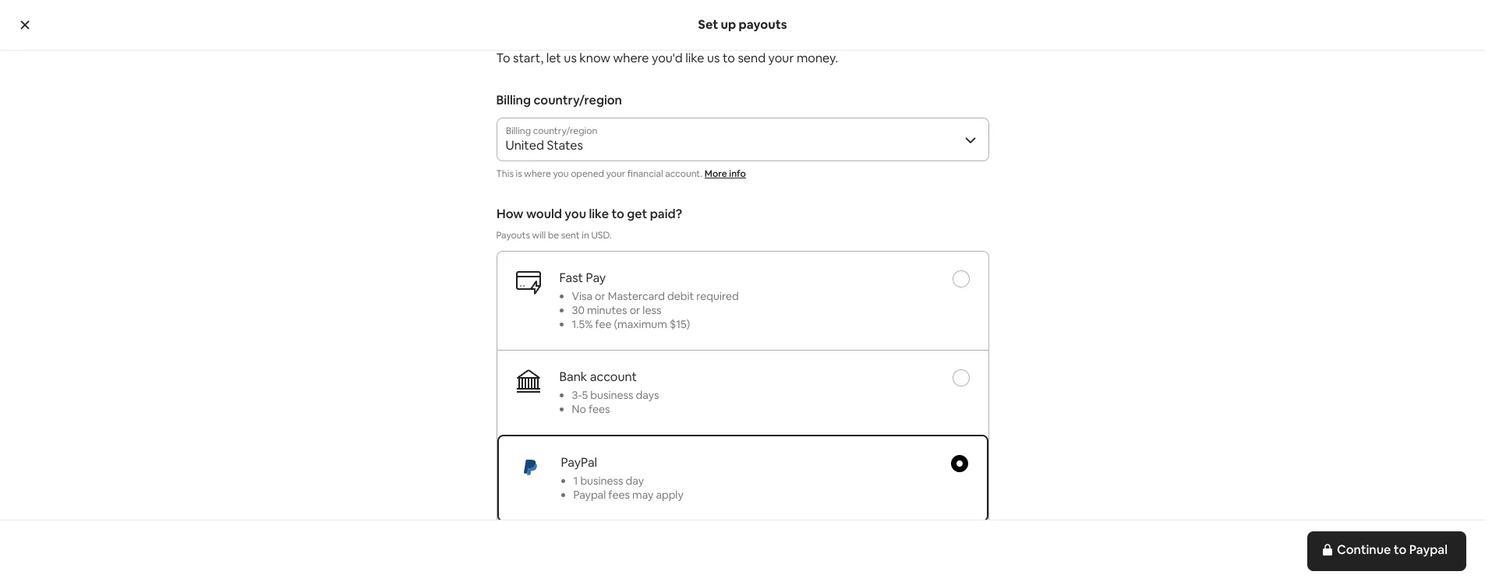 Task type: describe. For each thing, give the bounding box(es) containing it.
1 us from the left
[[564, 50, 577, 66]]

3-
[[572, 389, 582, 403]]

more info button
[[705, 168, 746, 180]]

30
[[572, 304, 585, 318]]

would
[[526, 206, 562, 222]]

fees inside paypal 1 business day paypal fees may apply
[[609, 489, 630, 503]]

get paid?
[[627, 206, 682, 222]]

business inside paypal 1 business day paypal fees may apply
[[581, 475, 624, 489]]

1 horizontal spatial your
[[769, 50, 794, 66]]

0 horizontal spatial your
[[607, 168, 626, 180]]

PayPal radio
[[951, 456, 968, 473]]

5
[[582, 389, 588, 403]]

account.
[[665, 168, 703, 180]]

fast
[[560, 270, 583, 287]]

bank account 3-5 business days no fees
[[560, 369, 659, 417]]

is
[[516, 168, 522, 180]]

billing country/region
[[496, 92, 622, 108]]

account
[[590, 369, 637, 386]]

0 horizontal spatial or
[[595, 290, 606, 304]]

be
[[548, 230, 559, 242]]

minutes
[[587, 304, 628, 318]]

send
[[738, 50, 766, 66]]

paypal
[[561, 455, 598, 471]]

set up payouts
[[699, 16, 787, 32]]

$15)
[[670, 318, 691, 332]]

opened
[[571, 168, 605, 180]]

this is where you opened your financial account. more info
[[496, 168, 746, 180]]

usd.
[[592, 230, 612, 242]]

visa
[[572, 290, 593, 304]]

let
[[547, 50, 562, 66]]

sent
[[561, 230, 580, 242]]

1
[[574, 475, 578, 489]]

1.5%
[[572, 318, 593, 332]]

days
[[636, 389, 659, 403]]

1 horizontal spatial where
[[614, 50, 649, 66]]

debit
[[668, 290, 694, 304]]

you inside how would you like to get paid? payouts will be sent in usd.
[[565, 206, 586, 222]]

in
[[582, 230, 590, 242]]

0 horizontal spatial where
[[524, 168, 551, 180]]

mastercard
[[608, 290, 665, 304]]

fast pay visa or mastercard debit required 30 minutes or less 1.5% fee (maximum $15)
[[560, 270, 739, 332]]

info
[[730, 168, 746, 180]]

know
[[580, 50, 611, 66]]

paypal
[[574, 489, 606, 503]]

business inside bank account 3-5 business days no fees
[[591, 389, 634, 403]]

required
[[697, 290, 739, 304]]

payouts
[[496, 230, 530, 242]]

let's
[[496, 13, 541, 40]]

add
[[546, 13, 583, 40]]

set
[[699, 16, 719, 32]]

let's add a payout method
[[496, 13, 750, 40]]



Task type: vqa. For each thing, say whether or not it's contained in the screenshot.
Like inside how would you like to get paid? payouts will be sent in usd.
yes



Task type: locate. For each thing, give the bounding box(es) containing it.
(maximum
[[614, 318, 668, 332]]

1 horizontal spatial or
[[630, 304, 641, 318]]

0 horizontal spatial like
[[589, 206, 609, 222]]

1 horizontal spatial to
[[723, 50, 735, 66]]

1 vertical spatial fees
[[609, 489, 630, 503]]

you left opened
[[553, 168, 569, 180]]

bank
[[560, 369, 588, 386]]

1 vertical spatial you
[[565, 206, 586, 222]]

0 vertical spatial business
[[591, 389, 634, 403]]

how
[[496, 206, 523, 222]]

fees
[[589, 403, 610, 417], [609, 489, 630, 503]]

this
[[496, 168, 514, 180]]

day
[[626, 475, 644, 489]]

your
[[769, 50, 794, 66], [607, 168, 626, 180]]

will
[[532, 230, 546, 242]]

apply
[[656, 489, 684, 503]]

your right send at top
[[769, 50, 794, 66]]

like
[[686, 50, 705, 66], [589, 206, 609, 222]]

0 vertical spatial your
[[769, 50, 794, 66]]

business down account
[[591, 389, 634, 403]]

may
[[633, 489, 654, 503]]

start,
[[513, 50, 544, 66]]

or right visa at left
[[595, 290, 606, 304]]

where
[[614, 50, 649, 66], [524, 168, 551, 180]]

fees left may
[[609, 489, 630, 503]]

us right let
[[564, 50, 577, 66]]

like up usd.
[[589, 206, 609, 222]]

to left send at top
[[723, 50, 735, 66]]

us
[[564, 50, 577, 66], [707, 50, 720, 66]]

2 us from the left
[[707, 50, 720, 66]]

close image
[[19, 19, 31, 31]]

business right 1
[[581, 475, 624, 489]]

pay
[[586, 270, 606, 287]]

0 vertical spatial you
[[553, 168, 569, 180]]

your right opened
[[607, 168, 626, 180]]

or
[[595, 290, 606, 304], [630, 304, 641, 318]]

1 vertical spatial business
[[581, 475, 624, 489]]

1 vertical spatial like
[[589, 206, 609, 222]]

1 vertical spatial to
[[611, 206, 624, 222]]

business
[[591, 389, 634, 403], [581, 475, 624, 489]]

billing
[[496, 92, 531, 108]]

financial
[[628, 168, 663, 180]]

or left less
[[630, 304, 641, 318]]

Payoneer radio
[[953, 542, 970, 559]]

country/region
[[534, 92, 622, 108]]

1 horizontal spatial us
[[707, 50, 720, 66]]

payouts
[[739, 16, 787, 32]]

money.
[[797, 50, 839, 66]]

None radio
[[953, 271, 970, 288]]

you
[[553, 168, 569, 180], [565, 206, 586, 222]]

like inside how would you like to get paid? payouts will be sent in usd.
[[589, 206, 609, 222]]

how would you like to get paid? payouts will be sent in usd.
[[496, 206, 682, 242]]

a
[[587, 13, 598, 40]]

fees right 5
[[589, 403, 610, 417]]

to
[[723, 50, 735, 66], [611, 206, 624, 222]]

1 vertical spatial your
[[607, 168, 626, 180]]

0 vertical spatial where
[[614, 50, 649, 66]]

to start, let us know where you'd like us to send your money.
[[496, 50, 839, 66]]

up
[[721, 16, 737, 32]]

0 vertical spatial like
[[686, 50, 705, 66]]

paypal 1 business day paypal fees may apply
[[561, 455, 684, 503]]

fee
[[595, 318, 612, 332]]

us down set
[[707, 50, 720, 66]]

1 horizontal spatial like
[[686, 50, 705, 66]]

you up sent
[[565, 206, 586, 222]]

to up usd.
[[611, 206, 624, 222]]

0 vertical spatial fees
[[589, 403, 610, 417]]

0 horizontal spatial us
[[564, 50, 577, 66]]

0 horizontal spatial to
[[611, 206, 624, 222]]

where down let's add a payout method
[[614, 50, 649, 66]]

None radio
[[953, 370, 970, 387]]

more
[[705, 168, 728, 180]]

1 vertical spatial where
[[524, 168, 551, 180]]

fees inside bank account 3-5 business days no fees
[[589, 403, 610, 417]]

payout method
[[603, 13, 750, 40]]

you'd
[[652, 50, 683, 66]]

to
[[496, 50, 511, 66]]

to inside how would you like to get paid? payouts will be sent in usd.
[[611, 206, 624, 222]]

less
[[643, 304, 662, 318]]

0 vertical spatial to
[[723, 50, 735, 66]]

where right is
[[524, 168, 551, 180]]

like right you'd
[[686, 50, 705, 66]]

no
[[572, 403, 586, 417]]



